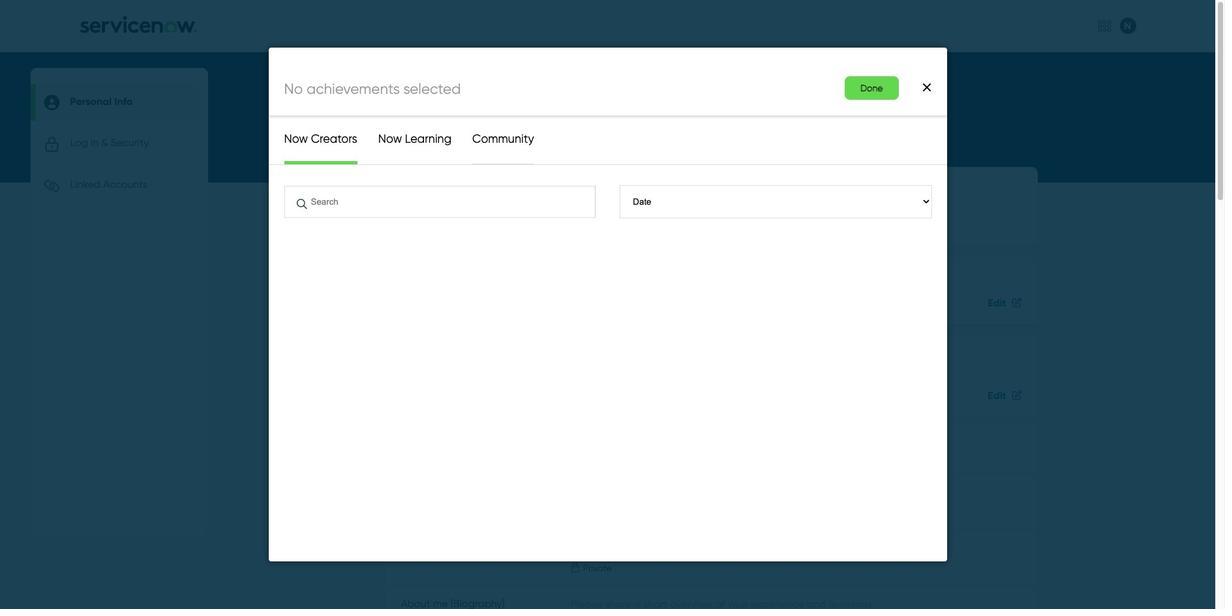 Task type: describe. For each thing, give the bounding box(es) containing it.
about
[[458, 103, 491, 117]]

servicenow
[[564, 121, 627, 134]]

and
[[724, 103, 746, 117]]

details
[[419, 103, 455, 117]]

n
[[432, 176, 453, 215]]

visibility,
[[678, 103, 722, 117]]



Task type: vqa. For each thing, say whether or not it's contained in the screenshot.
Share
yes



Task type: locate. For each thing, give the bounding box(es) containing it.
ecosystem.
[[630, 121, 690, 134]]

preferences
[[559, 103, 622, 117]]

a
[[781, 103, 788, 117]]

consistent
[[385, 121, 440, 134]]

set
[[540, 103, 557, 117]]

for
[[625, 103, 639, 117]]

share
[[385, 103, 416, 117]]

noah
[[496, 181, 532, 198]]

profile
[[642, 103, 675, 117]]

enjoy
[[749, 103, 778, 117]]

share details about yourself, set preferences for profile visibility, and enjoy a consistent experience across the servicenow ecosystem.
[[385, 103, 788, 134]]

experience
[[443, 121, 503, 134]]

lott
[[535, 181, 561, 198]]

across
[[506, 121, 540, 134]]

the
[[543, 121, 561, 134]]

noah lott
[[496, 181, 561, 198]]

yourself,
[[494, 103, 537, 117]]

edit
[[988, 296, 1007, 309]]



